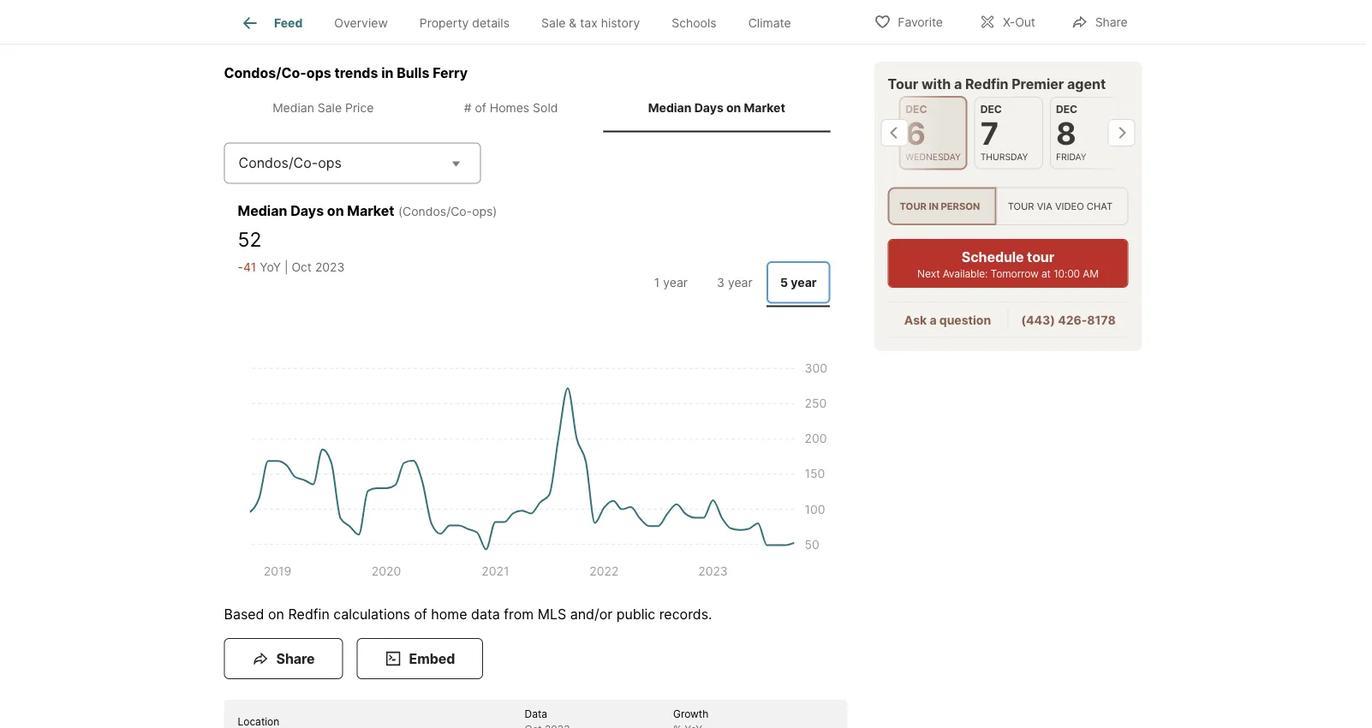 Task type: describe. For each thing, give the bounding box(es) containing it.
8178
[[1088, 313, 1116, 327]]

history
[[601, 16, 640, 30]]

dec for 6
[[906, 103, 927, 116]]

schools tab
[[656, 3, 733, 44]]

dec 6 wednesday
[[906, 103, 961, 162]]

schedule
[[962, 249, 1024, 265]]

slide 3 dot image
[[538, 16, 543, 21]]

tab list containing 1 year
[[636, 258, 834, 307]]

ops)
[[472, 204, 497, 219]]

0 horizontal spatial in
[[381, 64, 394, 81]]

tour
[[1027, 249, 1055, 265]]

#
[[464, 100, 472, 115]]

feed
[[274, 16, 303, 30]]

condos/co-ops
[[239, 155, 342, 171]]

41
[[243, 260, 256, 274]]

trends
[[335, 64, 378, 81]]

# of homes sold
[[464, 100, 558, 115]]

tour with a redfin premier agent
[[888, 75, 1106, 92]]

ops for condos/co-ops
[[318, 155, 342, 171]]

embed button
[[357, 638, 483, 679]]

agent
[[1068, 75, 1106, 92]]

embed
[[409, 650, 455, 667]]

(443) 426-8178
[[1022, 313, 1116, 327]]

tomorrow
[[991, 268, 1039, 280]]

favorite button
[[860, 4, 958, 39]]

2023
[[315, 260, 345, 274]]

1
[[654, 275, 660, 290]]

tour via video chat
[[1008, 200, 1113, 212]]

tour in person
[[900, 200, 980, 212]]

ask a question
[[905, 313, 991, 327]]

5 year
[[781, 275, 817, 290]]

3 year
[[717, 275, 753, 290]]

share for share button to the right
[[1096, 15, 1128, 30]]

calculations
[[334, 606, 410, 622]]

tab list containing feed
[[224, 0, 821, 44]]

on for median days on market
[[727, 100, 741, 115]]

yoy
[[260, 260, 281, 274]]

condos/co-ops trends in bulls ferry
[[224, 64, 468, 81]]

ask
[[905, 313, 927, 327]]

# of homes sold tab
[[419, 87, 603, 129]]

dec for 7
[[980, 103, 1002, 116]]

market for median days on market (condos/co-ops) 52
[[347, 203, 395, 219]]

previous image
[[881, 119, 909, 147]]

condos/co- for condos/co-ops
[[239, 155, 318, 171]]

and/or
[[570, 606, 613, 622]]

1 vertical spatial redfin
[[288, 606, 330, 622]]

from
[[504, 606, 534, 622]]

home
[[431, 606, 467, 622]]

(443)
[[1022, 313, 1056, 327]]

overview
[[334, 16, 388, 30]]

person
[[941, 200, 980, 212]]

0 horizontal spatial on
[[268, 606, 284, 622]]

5
[[781, 275, 788, 290]]

chat
[[1087, 200, 1113, 212]]

wednesday
[[906, 151, 961, 162]]

thursday
[[980, 151, 1028, 162]]

based on redfin calculations of home data from mls and/or public records.
[[224, 606, 712, 622]]

(443) 426-8178 link
[[1022, 313, 1116, 327]]

data
[[525, 708, 548, 721]]

ops for condos/co-ops trends in bulls ferry
[[307, 64, 331, 81]]

property details tab
[[404, 3, 526, 44]]

growth
[[673, 708, 709, 721]]

0 horizontal spatial share button
[[224, 638, 343, 679]]

schedule tour next available: tomorrow at 10:00 am
[[918, 249, 1099, 280]]

next
[[918, 268, 940, 280]]

3
[[717, 275, 725, 290]]

0 vertical spatial sale
[[542, 16, 566, 30]]

list box containing tour in person
[[888, 187, 1129, 226]]

5 year tab
[[767, 261, 831, 304]]

0 vertical spatial a
[[954, 75, 962, 92]]

days for median days on market
[[695, 100, 724, 115]]

sold
[[533, 100, 558, 115]]

426-
[[1058, 313, 1088, 327]]

bulls
[[397, 64, 430, 81]]

-41 yoy | oct 2023
[[238, 260, 345, 274]]

median sale price
[[273, 100, 374, 115]]

ferry
[[433, 64, 468, 81]]

10:00
[[1054, 268, 1080, 280]]

dec 8 friday
[[1056, 103, 1087, 162]]

0 horizontal spatial sale
[[318, 100, 342, 115]]

with
[[922, 75, 951, 92]]



Task type: vqa. For each thing, say whether or not it's contained in the screenshot.
Buy ▾ button
no



Task type: locate. For each thing, give the bounding box(es) containing it.
1 horizontal spatial a
[[954, 75, 962, 92]]

of left home
[[414, 606, 427, 622]]

2 dec from the left
[[980, 103, 1002, 116]]

tour left via
[[1008, 200, 1035, 212]]

1 horizontal spatial market
[[744, 100, 786, 115]]

dec inside dec 6 wednesday
[[906, 103, 927, 116]]

3 year from the left
[[791, 275, 817, 290]]

0 vertical spatial in
[[381, 64, 394, 81]]

in
[[381, 64, 394, 81], [929, 200, 939, 212]]

median
[[273, 100, 314, 115], [648, 100, 692, 115], [238, 203, 287, 219]]

based
[[224, 606, 264, 622]]

median sale price tab
[[227, 87, 419, 129]]

0 horizontal spatial redfin
[[288, 606, 330, 622]]

0 vertical spatial share
[[1096, 15, 1128, 30]]

1 horizontal spatial on
[[327, 203, 344, 219]]

days inside tab
[[695, 100, 724, 115]]

x-
[[1003, 15, 1016, 30]]

1 year
[[654, 275, 688, 290]]

property details
[[420, 16, 510, 30]]

public
[[617, 606, 656, 622]]

3 dec from the left
[[1056, 103, 1078, 116]]

1 horizontal spatial share
[[1096, 15, 1128, 30]]

days down condos/co-ops
[[291, 203, 324, 219]]

6
[[906, 115, 926, 152]]

-
[[238, 260, 243, 274]]

1 vertical spatial market
[[347, 203, 395, 219]]

sale & tax history
[[542, 16, 640, 30]]

0 vertical spatial condos/co-
[[224, 64, 307, 81]]

1 horizontal spatial redfin
[[966, 75, 1009, 92]]

tab list containing median sale price
[[224, 83, 848, 132]]

climate tab
[[733, 3, 807, 44]]

0 vertical spatial tab list
[[224, 0, 821, 44]]

year right 5
[[791, 275, 817, 290]]

of
[[475, 100, 487, 115], [414, 606, 427, 622]]

in left person
[[929, 200, 939, 212]]

dec inside dec 8 friday
[[1056, 103, 1078, 116]]

0 vertical spatial redfin
[[966, 75, 1009, 92]]

dec for 8
[[1056, 103, 1078, 116]]

dec up previous image
[[906, 103, 927, 116]]

dec down agent
[[1056, 103, 1078, 116]]

year inside tab
[[663, 275, 688, 290]]

ops down median sale price tab
[[318, 155, 342, 171]]

1 dec from the left
[[906, 103, 927, 116]]

video
[[1056, 200, 1085, 212]]

1 vertical spatial condos/co-
[[239, 155, 318, 171]]

(condos/co-
[[398, 204, 472, 219]]

on for median days on market (condos/co-ops) 52
[[327, 203, 344, 219]]

0 vertical spatial of
[[475, 100, 487, 115]]

via
[[1037, 200, 1053, 212]]

tour left with
[[888, 75, 919, 92]]

x-out
[[1003, 15, 1036, 30]]

ask a question link
[[905, 313, 991, 327]]

0 horizontal spatial share
[[276, 650, 315, 667]]

0 horizontal spatial days
[[291, 203, 324, 219]]

schools
[[672, 16, 717, 30]]

0 vertical spatial ops
[[307, 64, 331, 81]]

share for the leftmost share button
[[276, 650, 315, 667]]

condos/co- for condos/co-ops trends in bulls ferry
[[224, 64, 307, 81]]

dec inside "dec 7 thursday"
[[980, 103, 1002, 116]]

data
[[471, 606, 500, 622]]

share up location
[[276, 650, 315, 667]]

market down climate tab
[[744, 100, 786, 115]]

of right #
[[475, 100, 487, 115]]

median days on market tab
[[603, 87, 831, 129]]

1 vertical spatial in
[[929, 200, 939, 212]]

share button down the based
[[224, 638, 343, 679]]

1 vertical spatial sale
[[318, 100, 342, 115]]

|
[[284, 260, 288, 274]]

0 horizontal spatial dec
[[906, 103, 927, 116]]

sale
[[542, 16, 566, 30], [318, 100, 342, 115]]

2 horizontal spatial year
[[791, 275, 817, 290]]

1 vertical spatial on
[[327, 203, 344, 219]]

on inside median days on market (condos/co-ops) 52
[[327, 203, 344, 219]]

1 horizontal spatial days
[[695, 100, 724, 115]]

year for 3 year
[[728, 275, 753, 290]]

tour for tour with a redfin premier agent
[[888, 75, 919, 92]]

8
[[1056, 115, 1076, 152]]

tab list
[[224, 0, 821, 44], [224, 83, 848, 132], [636, 258, 834, 307]]

slide 4 dot image
[[546, 16, 551, 21]]

year right 3
[[728, 275, 753, 290]]

median for median sale price
[[273, 100, 314, 115]]

in left bulls
[[381, 64, 394, 81]]

1 horizontal spatial of
[[475, 100, 487, 115]]

condos/co-
[[224, 64, 307, 81], [239, 155, 318, 171]]

a right with
[[954, 75, 962, 92]]

redfin
[[966, 75, 1009, 92], [288, 606, 330, 622]]

tour for tour via video chat
[[1008, 200, 1035, 212]]

dec down tour with a redfin premier agent
[[980, 103, 1002, 116]]

tour for tour in person
[[900, 200, 927, 212]]

question
[[940, 313, 991, 327]]

redfin up 7
[[966, 75, 1009, 92]]

1 vertical spatial share
[[276, 650, 315, 667]]

median for median days on market
[[648, 100, 692, 115]]

days for median days on market (condos/co-ops) 52
[[291, 203, 324, 219]]

location
[[238, 716, 280, 728]]

year for 1 year
[[663, 275, 688, 290]]

a right 'ask'
[[930, 313, 937, 327]]

median days on market
[[648, 100, 786, 115]]

on
[[727, 100, 741, 115], [327, 203, 344, 219], [268, 606, 284, 622]]

1 horizontal spatial sale
[[542, 16, 566, 30]]

condos/co- down feed "link"
[[224, 64, 307, 81]]

year inside 'tab'
[[728, 275, 753, 290]]

None button
[[899, 96, 967, 170], [974, 97, 1043, 169], [1050, 97, 1119, 169], [899, 96, 967, 170], [974, 97, 1043, 169], [1050, 97, 1119, 169]]

days down schools tab
[[695, 100, 724, 115]]

0 horizontal spatial a
[[930, 313, 937, 327]]

0 vertical spatial share button
[[1057, 4, 1143, 39]]

sale & tax history tab
[[526, 3, 656, 44]]

1 horizontal spatial year
[[728, 275, 753, 290]]

list box
[[888, 187, 1129, 226]]

2 vertical spatial on
[[268, 606, 284, 622]]

records.
[[659, 606, 712, 622]]

dec 7 thursday
[[980, 103, 1028, 162]]

1 horizontal spatial in
[[929, 200, 939, 212]]

overview tab
[[319, 3, 404, 44]]

days
[[695, 100, 724, 115], [291, 203, 324, 219]]

available:
[[943, 268, 988, 280]]

homes
[[490, 100, 530, 115]]

market inside median days on market (condos/co-ops) 52
[[347, 203, 395, 219]]

condos/co- down median sale price tab
[[239, 155, 318, 171]]

share button up agent
[[1057, 4, 1143, 39]]

1 vertical spatial tab list
[[224, 83, 848, 132]]

feed link
[[240, 13, 303, 33]]

0 vertical spatial market
[[744, 100, 786, 115]]

price
[[345, 100, 374, 115]]

market inside tab
[[744, 100, 786, 115]]

on inside median days on market tab
[[727, 100, 741, 115]]

2 horizontal spatial dec
[[1056, 103, 1078, 116]]

sale left price
[[318, 100, 342, 115]]

at
[[1042, 268, 1051, 280]]

tour
[[888, 75, 919, 92], [900, 200, 927, 212], [1008, 200, 1035, 212]]

0 horizontal spatial year
[[663, 275, 688, 290]]

7
[[980, 115, 999, 152]]

dec
[[906, 103, 927, 116], [980, 103, 1002, 116], [1056, 103, 1078, 116]]

mls
[[538, 606, 566, 622]]

year
[[663, 275, 688, 290], [728, 275, 753, 290], [791, 275, 817, 290]]

3 year tab
[[703, 261, 767, 304]]

1 horizontal spatial dec
[[980, 103, 1002, 116]]

property
[[420, 16, 469, 30]]

0 vertical spatial days
[[695, 100, 724, 115]]

tax
[[580, 16, 598, 30]]

1 vertical spatial days
[[291, 203, 324, 219]]

1 vertical spatial a
[[930, 313, 937, 327]]

year right 1
[[663, 275, 688, 290]]

ops
[[307, 64, 331, 81], [318, 155, 342, 171]]

friday
[[1056, 151, 1087, 162]]

2 year from the left
[[728, 275, 753, 290]]

climate
[[749, 16, 791, 30]]

median inside median days on market (condos/co-ops) 52
[[238, 203, 287, 219]]

share
[[1096, 15, 1128, 30], [276, 650, 315, 667]]

out
[[1015, 15, 1036, 30]]

52
[[238, 227, 262, 251]]

x-out button
[[965, 4, 1050, 39]]

next image
[[1108, 119, 1136, 147]]

1 year tab
[[639, 261, 703, 304]]

sale left &
[[542, 16, 566, 30]]

0 horizontal spatial of
[[414, 606, 427, 622]]

0 vertical spatial on
[[727, 100, 741, 115]]

median for median days on market (condos/co-ops) 52
[[238, 203, 287, 219]]

&
[[569, 16, 577, 30]]

tour left person
[[900, 200, 927, 212]]

year for 5 year
[[791, 275, 817, 290]]

a
[[954, 75, 962, 92], [930, 313, 937, 327]]

1 vertical spatial of
[[414, 606, 427, 622]]

favorite
[[898, 15, 943, 30]]

ops up the median sale price at left top
[[307, 64, 331, 81]]

redfin left calculations
[[288, 606, 330, 622]]

share button
[[1057, 4, 1143, 39], [224, 638, 343, 679]]

days inside median days on market (condos/co-ops) 52
[[291, 203, 324, 219]]

premier
[[1012, 75, 1064, 92]]

market left (condos/co-
[[347, 203, 395, 219]]

of inside tab
[[475, 100, 487, 115]]

1 year from the left
[[663, 275, 688, 290]]

1 vertical spatial share button
[[224, 638, 343, 679]]

share up agent
[[1096, 15, 1128, 30]]

median days on market (condos/co-ops) 52
[[238, 203, 497, 251]]

0 horizontal spatial market
[[347, 203, 395, 219]]

2 horizontal spatial on
[[727, 100, 741, 115]]

am
[[1083, 268, 1099, 280]]

2 vertical spatial tab list
[[636, 258, 834, 307]]

year inside tab
[[791, 275, 817, 290]]

oct
[[292, 260, 312, 274]]

1 horizontal spatial share button
[[1057, 4, 1143, 39]]

1 vertical spatial ops
[[318, 155, 342, 171]]

details
[[472, 16, 510, 30]]

market for median days on market
[[744, 100, 786, 115]]



